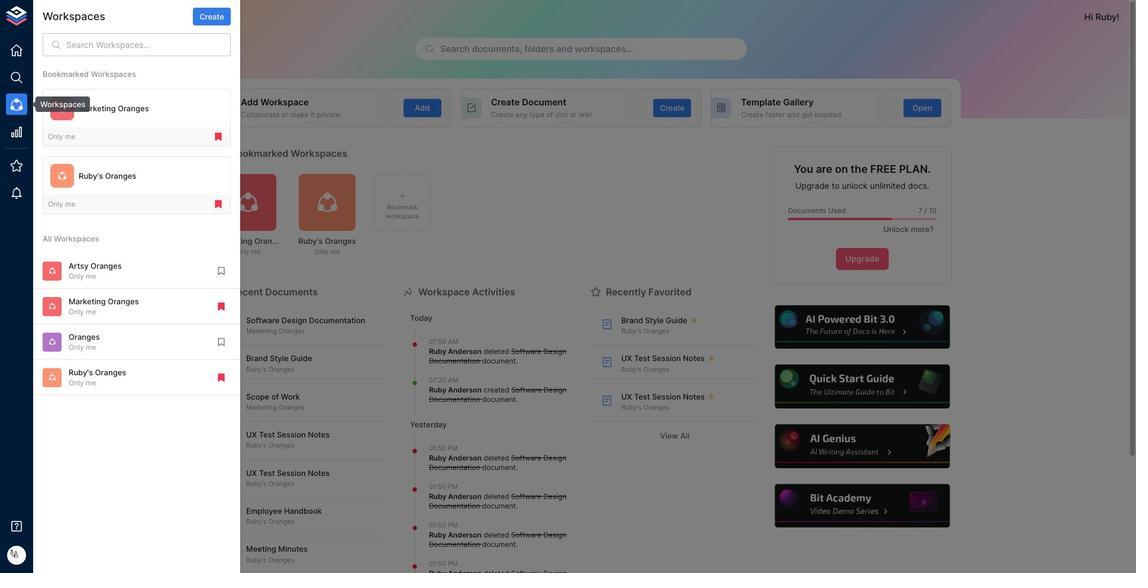Task type: locate. For each thing, give the bounding box(es) containing it.
1 remove bookmark image from the top
[[213, 132, 224, 142]]

remove bookmark image up bookmark image
[[216, 301, 227, 312]]

remove bookmark image
[[213, 132, 224, 142], [213, 199, 224, 210]]

1 vertical spatial remove bookmark image
[[216, 372, 227, 383]]

0 vertical spatial remove bookmark image
[[216, 301, 227, 312]]

0 vertical spatial remove bookmark image
[[213, 132, 224, 142]]

tooltip
[[27, 96, 90, 112]]

remove bookmark image
[[216, 301, 227, 312], [216, 372, 227, 383]]

bookmark image
[[216, 337, 227, 347]]

bookmark image
[[216, 266, 227, 276]]

remove bookmark image down bookmark image
[[216, 372, 227, 383]]

3 help image from the top
[[774, 423, 952, 470]]

help image
[[774, 304, 952, 350], [774, 363, 952, 410], [774, 423, 952, 470], [774, 482, 952, 529]]

1 vertical spatial remove bookmark image
[[213, 199, 224, 210]]

2 remove bookmark image from the top
[[216, 372, 227, 383]]



Task type: vqa. For each thing, say whether or not it's contained in the screenshot.
Bookmark icon
yes



Task type: describe. For each thing, give the bounding box(es) containing it.
2 remove bookmark image from the top
[[213, 199, 224, 210]]

4 help image from the top
[[774, 482, 952, 529]]

1 remove bookmark image from the top
[[216, 301, 227, 312]]

Search Workspaces... text field
[[66, 33, 231, 56]]

1 help image from the top
[[774, 304, 952, 350]]

2 help image from the top
[[774, 363, 952, 410]]



